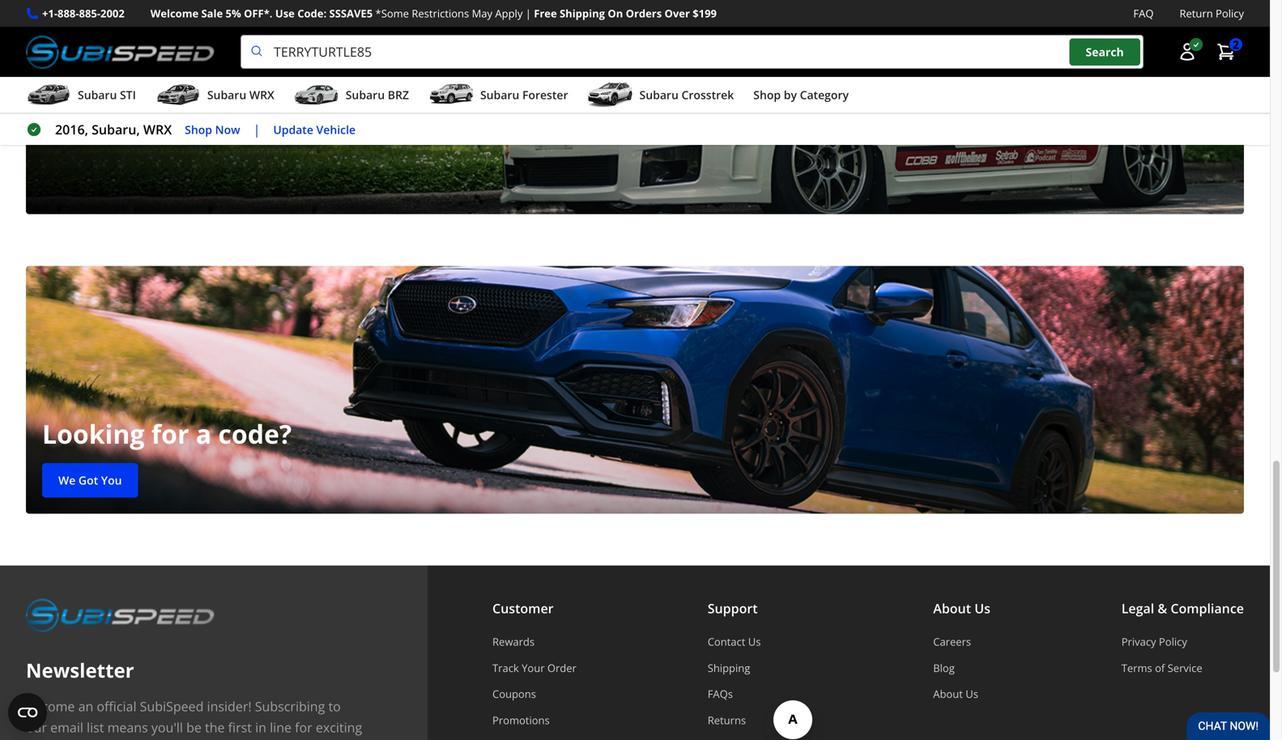 Task type: locate. For each thing, give the bounding box(es) containing it.
policy up terms of service link
[[1160, 635, 1188, 650]]

1 vertical spatial about
[[934, 687, 963, 702]]

subaru sti
[[78, 87, 136, 103]]

|
[[526, 6, 531, 21], [253, 121, 260, 138]]

shop for shop by category
[[754, 87, 781, 103]]

we
[[58, 473, 76, 488]]

subaru left forester
[[481, 87, 520, 103]]

shop left now
[[185, 122, 212, 137]]

shop now link
[[185, 121, 240, 139]]

1 subispeed logo image from the top
[[26, 35, 215, 69]]

subaru left sti at the top of page
[[78, 87, 117, 103]]

apply
[[495, 6, 523, 21]]

about down blog
[[934, 687, 963, 702]]

0 vertical spatial subispeed logo image
[[26, 35, 215, 69]]

+1-
[[42, 6, 58, 21]]

$199
[[693, 6, 717, 21]]

2 vertical spatial us
[[966, 687, 979, 702]]

got
[[79, 473, 98, 488]]

a subaru sti thumbnail image image
[[26, 83, 71, 107]]

privacy
[[1122, 635, 1157, 650]]

| right now
[[253, 121, 260, 138]]

3 subaru from the left
[[346, 87, 385, 103]]

1 vertical spatial policy
[[1160, 635, 1188, 650]]

blog
[[934, 661, 955, 676]]

wrx inside dropdown button
[[249, 87, 275, 103]]

become
[[26, 698, 75, 716]]

policy for return policy
[[1216, 6, 1245, 21]]

started!
[[248, 740, 294, 741]]

returns link
[[708, 713, 803, 728]]

us up careers link at right bottom
[[975, 600, 991, 618]]

1 horizontal spatial shop
[[754, 87, 781, 103]]

search input field
[[241, 35, 1144, 69]]

terms
[[1122, 661, 1153, 676]]

orders
[[626, 6, 662, 21]]

promotions link
[[493, 713, 577, 728]]

to
[[329, 698, 341, 716]]

5%
[[226, 6, 241, 21]]

0 vertical spatial shop
[[754, 87, 781, 103]]

you'll
[[151, 719, 183, 737]]

shop inside dropdown button
[[754, 87, 781, 103]]

subaru inside "dropdown button"
[[481, 87, 520, 103]]

for left a
[[151, 416, 189, 452]]

news,
[[26, 740, 61, 741]]

contact us link
[[708, 635, 803, 650]]

subaru for subaru crosstrek
[[640, 87, 679, 103]]

1 vertical spatial subispeed logo image
[[26, 599, 215, 633]]

0 vertical spatial policy
[[1216, 6, 1245, 21]]

subaru for subaru wrx
[[207, 87, 247, 103]]

0 vertical spatial |
[[526, 6, 531, 21]]

1 vertical spatial about us
[[934, 687, 979, 702]]

support
[[708, 600, 758, 618]]

0 horizontal spatial shop
[[185, 122, 212, 137]]

careers link
[[934, 635, 991, 650]]

for right line
[[295, 719, 313, 737]]

you
[[101, 473, 122, 488]]

return
[[1180, 6, 1214, 21]]

+1-888-885-2002
[[42, 6, 125, 21]]

subaru
[[78, 87, 117, 103], [207, 87, 247, 103], [346, 87, 385, 103], [481, 87, 520, 103], [640, 87, 679, 103]]

shop now
[[185, 122, 240, 137]]

2 button
[[1209, 36, 1245, 68]]

2016, subaru, wrx
[[55, 121, 172, 138]]

in
[[255, 719, 267, 737]]

1 horizontal spatial |
[[526, 6, 531, 21]]

compliance
[[1171, 600, 1245, 618]]

1 vertical spatial for
[[295, 719, 313, 737]]

policy inside return policy link
[[1216, 6, 1245, 21]]

1 about us from the top
[[934, 600, 991, 618]]

2 subaru from the left
[[207, 87, 247, 103]]

us up shipping link
[[749, 635, 761, 650]]

*some
[[376, 6, 409, 21]]

2 about from the top
[[934, 687, 963, 702]]

about us down blog link
[[934, 687, 979, 702]]

1 vertical spatial shop
[[185, 122, 212, 137]]

shop by category button
[[754, 80, 849, 113]]

more.
[[155, 740, 191, 741]]

subispeed logo image
[[26, 35, 215, 69], [26, 599, 215, 633]]

1 subaru from the left
[[78, 87, 117, 103]]

about up careers
[[934, 600, 972, 618]]

subispeed logo image down 2002
[[26, 35, 215, 69]]

0 horizontal spatial policy
[[1160, 635, 1188, 650]]

shop left 'by'
[[754, 87, 781, 103]]

1 vertical spatial us
[[749, 635, 761, 650]]

subispeed logo image up newsletter
[[26, 599, 215, 633]]

forester
[[523, 87, 568, 103]]

0 vertical spatial about us
[[934, 600, 991, 618]]

subaru wrx button
[[155, 80, 275, 113]]

your
[[522, 661, 545, 676]]

subaru crosstrek
[[640, 87, 734, 103]]

privacy policy link
[[1122, 635, 1245, 650]]

an
[[78, 698, 93, 716]]

wrx down a subaru wrx thumbnail image at the top left of page
[[143, 121, 172, 138]]

0 vertical spatial about
[[934, 600, 972, 618]]

| left free
[[526, 6, 531, 21]]

become an official subispeed insider! subscribing to our email list means you'll be the first in line for exciting news, discounts, and more. let's get started!
[[26, 698, 362, 741]]

subaru up now
[[207, 87, 247, 103]]

1 vertical spatial shipping
[[708, 661, 751, 676]]

category
[[800, 87, 849, 103]]

promotions
[[493, 713, 550, 728]]

return policy link
[[1180, 5, 1245, 22]]

2002
[[100, 6, 125, 21]]

us
[[975, 600, 991, 618], [749, 635, 761, 650], [966, 687, 979, 702]]

policy up 2
[[1216, 6, 1245, 21]]

policy
[[1216, 6, 1245, 21], [1160, 635, 1188, 650]]

4 subaru from the left
[[481, 87, 520, 103]]

subaru for subaru sti
[[78, 87, 117, 103]]

legal
[[1122, 600, 1155, 618]]

subaru left brz
[[346, 87, 385, 103]]

open widget image
[[8, 694, 47, 733]]

about us link
[[934, 687, 991, 702]]

subaru right the a subaru crosstrek thumbnail image
[[640, 87, 679, 103]]

0 horizontal spatial shipping
[[560, 6, 605, 21]]

us down blog link
[[966, 687, 979, 702]]

885-
[[79, 6, 100, 21]]

2016,
[[55, 121, 88, 138]]

about us up careers link at right bottom
[[934, 600, 991, 618]]

returns
[[708, 713, 746, 728]]

vehicle
[[316, 122, 356, 137]]

1 horizontal spatial for
[[295, 719, 313, 737]]

about us
[[934, 600, 991, 618], [934, 687, 979, 702]]

on
[[608, 6, 623, 21]]

1 vertical spatial wrx
[[143, 121, 172, 138]]

1 vertical spatial |
[[253, 121, 260, 138]]

shop
[[754, 87, 781, 103], [185, 122, 212, 137]]

contact us
[[708, 635, 761, 650]]

0 vertical spatial wrx
[[249, 87, 275, 103]]

coupons link
[[493, 687, 577, 702]]

faqs
[[708, 687, 733, 702]]

shipping down contact
[[708, 661, 751, 676]]

1 horizontal spatial shipping
[[708, 661, 751, 676]]

we got you link
[[42, 463, 138, 498]]

0 vertical spatial for
[[151, 416, 189, 452]]

2
[[1233, 37, 1240, 52]]

us for contact us link
[[749, 635, 761, 650]]

0 horizontal spatial |
[[253, 121, 260, 138]]

shipping left on
[[560, 6, 605, 21]]

1 horizontal spatial policy
[[1216, 6, 1245, 21]]

1 horizontal spatial wrx
[[249, 87, 275, 103]]

5 subaru from the left
[[640, 87, 679, 103]]

official
[[97, 698, 137, 716]]

customer
[[493, 600, 554, 618]]

wrx up update
[[249, 87, 275, 103]]

faq link
[[1134, 5, 1154, 22]]



Task type: vqa. For each thing, say whether or not it's contained in the screenshot.
Amex image
no



Task type: describe. For each thing, give the bounding box(es) containing it.
subaru,
[[92, 121, 140, 138]]

subaru forester
[[481, 87, 568, 103]]

a subaru crosstrek thumbnail image image
[[588, 83, 633, 107]]

subaru for subaru forester
[[481, 87, 520, 103]]

subaru brz button
[[294, 80, 409, 113]]

contact
[[708, 635, 746, 650]]

a
[[196, 416, 212, 452]]

subispeed
[[140, 698, 204, 716]]

privacy policy
[[1122, 635, 1188, 650]]

shop by category
[[754, 87, 849, 103]]

may
[[472, 6, 493, 21]]

looking for a code?
[[42, 416, 292, 452]]

service
[[1168, 661, 1203, 676]]

+1-888-885-2002 link
[[42, 5, 125, 22]]

first
[[228, 719, 252, 737]]

free
[[534, 6, 557, 21]]

return policy
[[1180, 6, 1245, 21]]

0 vertical spatial shipping
[[560, 6, 605, 21]]

restrictions
[[412, 6, 469, 21]]

subaru crosstrek button
[[588, 80, 734, 113]]

us for 'about us' link
[[966, 687, 979, 702]]

let's
[[195, 740, 222, 741]]

and
[[129, 740, 152, 741]]

get
[[226, 740, 245, 741]]

we got you
[[58, 473, 122, 488]]

a subaru brz thumbnail image image
[[294, 83, 339, 107]]

update vehicle
[[273, 122, 356, 137]]

&
[[1158, 600, 1168, 618]]

faqs link
[[708, 687, 803, 702]]

email
[[50, 719, 83, 737]]

welcome sale 5% off*. use code: sssave5 *some restrictions may apply | free shipping on orders over $199
[[151, 6, 717, 21]]

order
[[548, 661, 577, 676]]

blog link
[[934, 661, 991, 676]]

subaru for subaru brz
[[346, 87, 385, 103]]

2 subispeed logo image from the top
[[26, 599, 215, 633]]

welcome
[[151, 6, 199, 21]]

legal & compliance
[[1122, 600, 1245, 618]]

search button
[[1070, 38, 1141, 66]]

sssave5
[[329, 6, 373, 21]]

search
[[1086, 44, 1125, 59]]

our
[[26, 719, 47, 737]]

code:
[[298, 6, 327, 21]]

insider!
[[207, 698, 252, 716]]

0 horizontal spatial for
[[151, 416, 189, 452]]

careers
[[934, 635, 972, 650]]

for inside become an official subispeed insider! subscribing to our email list means you'll be the first in line for exciting news, discounts, and more. let's get started!
[[295, 719, 313, 737]]

newsletter
[[26, 658, 134, 684]]

brz
[[388, 87, 409, 103]]

of
[[1156, 661, 1166, 676]]

policy for privacy policy
[[1160, 635, 1188, 650]]

subaru forester button
[[429, 80, 568, 113]]

888-
[[58, 6, 79, 21]]

0 horizontal spatial wrx
[[143, 121, 172, 138]]

looking
[[42, 416, 145, 452]]

shipping link
[[708, 661, 803, 676]]

crosstrek
[[682, 87, 734, 103]]

subscribing
[[255, 698, 325, 716]]

line
[[270, 719, 292, 737]]

0 vertical spatial us
[[975, 600, 991, 618]]

track
[[493, 661, 519, 676]]

code?
[[218, 416, 292, 452]]

rewards
[[493, 635, 535, 650]]

track your order
[[493, 661, 577, 676]]

list
[[87, 719, 104, 737]]

terms of service link
[[1122, 661, 1245, 676]]

exciting
[[316, 719, 362, 737]]

a subaru forester thumbnail image image
[[429, 83, 474, 107]]

sti
[[120, 87, 136, 103]]

be
[[186, 719, 202, 737]]

faq
[[1134, 6, 1154, 21]]

2 about us from the top
[[934, 687, 979, 702]]

subaru sti button
[[26, 80, 136, 113]]

coupons
[[493, 687, 536, 702]]

a subaru wrx thumbnail image image
[[155, 83, 201, 107]]

1 about from the top
[[934, 600, 972, 618]]

button image
[[1178, 42, 1198, 62]]

track your order link
[[493, 661, 577, 676]]

shop for shop now
[[185, 122, 212, 137]]

discounts,
[[64, 740, 126, 741]]

use
[[275, 6, 295, 21]]

now
[[215, 122, 240, 137]]

subaru wrx
[[207, 87, 275, 103]]

terms of service
[[1122, 661, 1203, 676]]

update
[[273, 122, 314, 137]]



